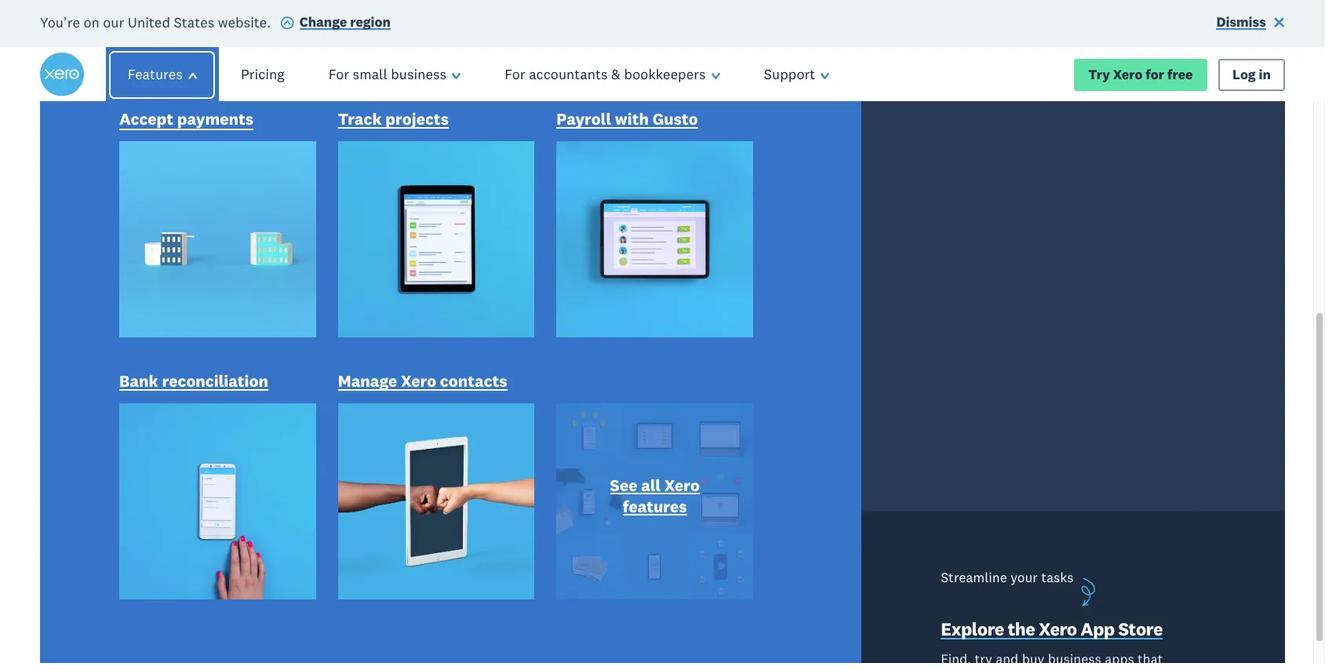 Task type: vqa. For each thing, say whether or not it's contained in the screenshot.
time.
no



Task type: locate. For each thing, give the bounding box(es) containing it.
bank reconciliation
[[119, 371, 268, 392]]

1 usually from the left
[[498, 540, 543, 557]]

usually for usually $ 15
[[498, 540, 543, 557]]

2 vertical spatial for
[[746, 446, 768, 467]]

manage xero contacts link
[[338, 371, 507, 396]]

1 vertical spatial plan
[[708, 446, 742, 467]]

1 horizontal spatial $
[[1008, 611, 1019, 634]]

1 vertical spatial get 75% off your plan for 3 months when you buy xero.*
[[579, 446, 1003, 467]]

for left accountants
[[505, 65, 525, 83]]

you
[[813, 260, 853, 291], [892, 446, 920, 467]]

for
[[329, 65, 349, 83], [505, 65, 525, 83]]

the
[[1008, 618, 1035, 640]]

0 horizontal spatial get
[[349, 260, 389, 291]]

1 vertical spatial $
[[1008, 611, 1019, 634]]

projects
[[385, 109, 449, 130]]

2 horizontal spatial 3
[[772, 446, 781, 467]]

for left small
[[329, 65, 349, 83]]

now
[[519, 571, 547, 588], [1035, 571, 1063, 588]]

0 vertical spatial you
[[813, 260, 853, 291]]

get 75% off your plan for 3 months when you buy xero.*
[[349, 260, 976, 291], [579, 446, 1003, 467]]

1 vertical spatial for
[[598, 260, 629, 291]]

xero inside see all xero features
[[664, 475, 700, 496]]

early
[[513, 500, 553, 521]]

get
[[349, 260, 389, 291], [579, 446, 606, 467]]

usd
[[1003, 636, 1029, 653]]

1 horizontal spatial for
[[505, 65, 525, 83]]

xero.*
[[907, 260, 976, 291], [956, 446, 1003, 467]]

1 for from the left
[[329, 65, 349, 83]]

0 vertical spatial $
[[547, 540, 554, 557]]

log in
[[1233, 66, 1271, 83]]

1 horizontal spatial usually
[[755, 540, 804, 557]]

2 horizontal spatial for
[[1146, 66, 1164, 83]]

$ inside $ 19 . 50
[[1008, 611, 1019, 634]]

1 horizontal spatial now
[[1035, 571, 1063, 588]]

0 horizontal spatial for
[[329, 65, 349, 83]]

1 vertical spatial 75%
[[610, 446, 642, 467]]

2 now from the left
[[1035, 571, 1063, 588]]

xero
[[1113, 66, 1143, 83], [401, 371, 436, 392], [664, 475, 700, 496], [1039, 618, 1077, 640]]

&
[[611, 65, 621, 83]]

store
[[1118, 618, 1163, 640]]

1 horizontal spatial months
[[785, 446, 844, 467]]

1 vertical spatial 3
[[772, 446, 781, 467]]

your
[[649, 156, 785, 239], [486, 260, 536, 291], [670, 446, 705, 467], [1011, 569, 1038, 586]]

for small business button
[[307, 47, 483, 102]]

gusto
[[653, 109, 698, 130]]

usually $ 15
[[498, 540, 567, 557]]

pricing link
[[219, 47, 307, 102]]

small
[[353, 65, 387, 83]]

explore the xero app store link
[[941, 618, 1163, 644]]

$ down early
[[547, 540, 554, 557]]

1 vertical spatial get
[[579, 446, 606, 467]]

plans to suit your
[[265, 156, 798, 239]]

manage
[[338, 371, 397, 392]]

buy
[[860, 260, 901, 291], [924, 446, 952, 467]]

now inside now 3
[[519, 571, 547, 588]]

0 vertical spatial get 75% off your plan for 3 months when you buy xero.*
[[349, 260, 976, 291]]

0 horizontal spatial now
[[519, 571, 547, 588]]

months
[[655, 260, 741, 291], [785, 446, 844, 467]]

plan
[[542, 260, 591, 291], [708, 446, 742, 467]]

features
[[128, 65, 183, 83]]

2 vertical spatial 3
[[513, 583, 539, 642]]

bookkeepers
[[624, 65, 706, 83]]

19
[[1019, 583, 1064, 642]]

try
[[1088, 66, 1110, 83]]

3
[[635, 260, 649, 291], [772, 446, 781, 467], [513, 583, 539, 642]]

log in link
[[1218, 58, 1286, 91]]

log
[[1233, 66, 1256, 83]]

2 usually from the left
[[755, 540, 804, 557]]

1 horizontal spatial you
[[892, 446, 920, 467]]

payroll with gusto
[[557, 109, 698, 130]]

0 horizontal spatial $
[[547, 540, 554, 557]]

1 vertical spatial buy
[[924, 446, 952, 467]]

$ up "usd" on the bottom right of page
[[1008, 611, 1019, 634]]

to
[[444, 156, 507, 239]]

for for for accountants & bookkeepers
[[505, 65, 525, 83]]

states
[[174, 13, 214, 31]]

0 vertical spatial off
[[450, 260, 479, 291]]

track projects
[[338, 109, 449, 130]]

0 horizontal spatial months
[[655, 260, 741, 291]]

united
[[128, 13, 170, 31]]

accept
[[119, 109, 173, 130]]

0 horizontal spatial usually
[[498, 540, 543, 557]]

75%
[[395, 260, 443, 291], [610, 446, 642, 467]]

0 vertical spatial get
[[349, 260, 389, 291]]

1 horizontal spatial 3
[[635, 260, 649, 291]]

on
[[83, 13, 99, 31]]

payments
[[177, 109, 253, 130]]

see all xero features link
[[590, 475, 720, 521]]

0 vertical spatial 3
[[635, 260, 649, 291]]

1 horizontal spatial plan
[[708, 446, 742, 467]]

when
[[747, 260, 807, 291], [847, 446, 888, 467]]

app
[[1081, 618, 1115, 640]]

1 horizontal spatial when
[[847, 446, 888, 467]]

bank reconciliation link
[[119, 371, 268, 396]]

0 vertical spatial buy
[[860, 260, 901, 291]]

$
[[547, 540, 554, 557], [1008, 611, 1019, 634]]

0 horizontal spatial 3
[[513, 583, 539, 642]]

1 now from the left
[[519, 571, 547, 588]]

usd per month
[[1003, 636, 1096, 653]]

see all xero features
[[610, 475, 700, 517]]

try xero for free
[[1088, 66, 1193, 83]]

0 horizontal spatial 75%
[[395, 260, 443, 291]]

xero inside manage xero contacts link
[[401, 371, 436, 392]]

in
[[1259, 66, 1271, 83]]

50
[[1069, 611, 1091, 634]]

off
[[450, 260, 479, 291], [645, 446, 666, 467]]

track projects link
[[338, 109, 449, 133]]

1 vertical spatial off
[[645, 446, 666, 467]]

xero inside 'link'
[[1039, 618, 1077, 640]]

our
[[103, 13, 124, 31]]

for
[[1146, 66, 1164, 83], [598, 260, 629, 291], [746, 446, 768, 467]]

0 vertical spatial plan
[[542, 260, 591, 291]]

2 for from the left
[[505, 65, 525, 83]]

with
[[615, 109, 649, 130]]

accountants
[[529, 65, 608, 83]]

now for now
[[1035, 571, 1063, 588]]

0 horizontal spatial buy
[[860, 260, 901, 291]]

0 vertical spatial when
[[747, 260, 807, 291]]

0 horizontal spatial off
[[450, 260, 479, 291]]

0 horizontal spatial for
[[598, 260, 629, 291]]

business
[[391, 65, 447, 83]]

month
[[1056, 636, 1096, 653]]

try xero for free link
[[1074, 58, 1207, 91]]

0 horizontal spatial you
[[813, 260, 853, 291]]

0 horizontal spatial plan
[[542, 260, 591, 291]]



Task type: describe. For each thing, give the bounding box(es) containing it.
$ 19 . 50
[[1008, 583, 1091, 642]]

region
[[350, 13, 391, 31]]

per
[[1032, 636, 1053, 653]]

.
[[1064, 611, 1069, 634]]

reconciliation
[[162, 371, 268, 392]]

for small business
[[329, 65, 447, 83]]

1 horizontal spatial 75%
[[610, 446, 642, 467]]

1 horizontal spatial buy
[[924, 446, 952, 467]]

accept payments link
[[119, 109, 253, 133]]

payroll
[[557, 109, 611, 130]]

dismiss
[[1217, 13, 1266, 31]]

0 vertical spatial months
[[655, 260, 741, 291]]

now for now 3
[[519, 571, 547, 588]]

manage xero contacts
[[338, 371, 507, 392]]

accept payments
[[119, 109, 253, 130]]

contacts
[[440, 371, 507, 392]]

1 vertical spatial you
[[892, 446, 920, 467]]

you're on our united states website.
[[40, 13, 271, 31]]

streamline
[[941, 569, 1007, 586]]

explore
[[941, 618, 1004, 640]]

1 vertical spatial xero.*
[[956, 446, 1003, 467]]

1 horizontal spatial for
[[746, 446, 768, 467]]

support
[[764, 65, 815, 83]]

3 inside now 3
[[513, 583, 539, 642]]

for accountants & bookkeepers button
[[483, 47, 742, 102]]

0 vertical spatial 75%
[[395, 260, 443, 291]]

usually for usually
[[755, 540, 804, 557]]

15
[[554, 540, 567, 557]]

0 vertical spatial xero.*
[[907, 260, 976, 291]]

1 vertical spatial when
[[847, 446, 888, 467]]

track
[[338, 109, 382, 130]]

tasks
[[1041, 569, 1074, 586]]

for accountants & bookkeepers
[[505, 65, 706, 83]]

for for for small business
[[329, 65, 349, 83]]

1 horizontal spatial get
[[579, 446, 606, 467]]

change
[[299, 13, 347, 31]]

features
[[623, 496, 687, 517]]

website.
[[218, 13, 271, 31]]

pricing
[[241, 65, 285, 83]]

support button
[[742, 47, 852, 102]]

free
[[1168, 66, 1193, 83]]

suit
[[521, 156, 635, 239]]

streamline your tasks
[[941, 569, 1074, 586]]

1 vertical spatial months
[[785, 446, 844, 467]]

dismiss button
[[1217, 13, 1286, 34]]

established
[[1004, 500, 1095, 521]]

now 3
[[513, 571, 547, 642]]

explore the xero app store
[[941, 618, 1163, 640]]

0 horizontal spatial when
[[747, 260, 807, 291]]

bank
[[119, 371, 158, 392]]

plans
[[265, 156, 430, 239]]

you're
[[40, 13, 80, 31]]

0 vertical spatial for
[[1146, 66, 1164, 83]]

change region button
[[280, 13, 391, 34]]

xero inside try xero for free link
[[1113, 66, 1143, 83]]

1 horizontal spatial off
[[645, 446, 666, 467]]

features button
[[100, 47, 224, 102]]

change region
[[299, 13, 391, 31]]

see
[[610, 475, 638, 496]]

xero homepage image
[[40, 53, 84, 97]]

payroll with gusto link
[[557, 109, 698, 133]]

all
[[641, 475, 661, 496]]



